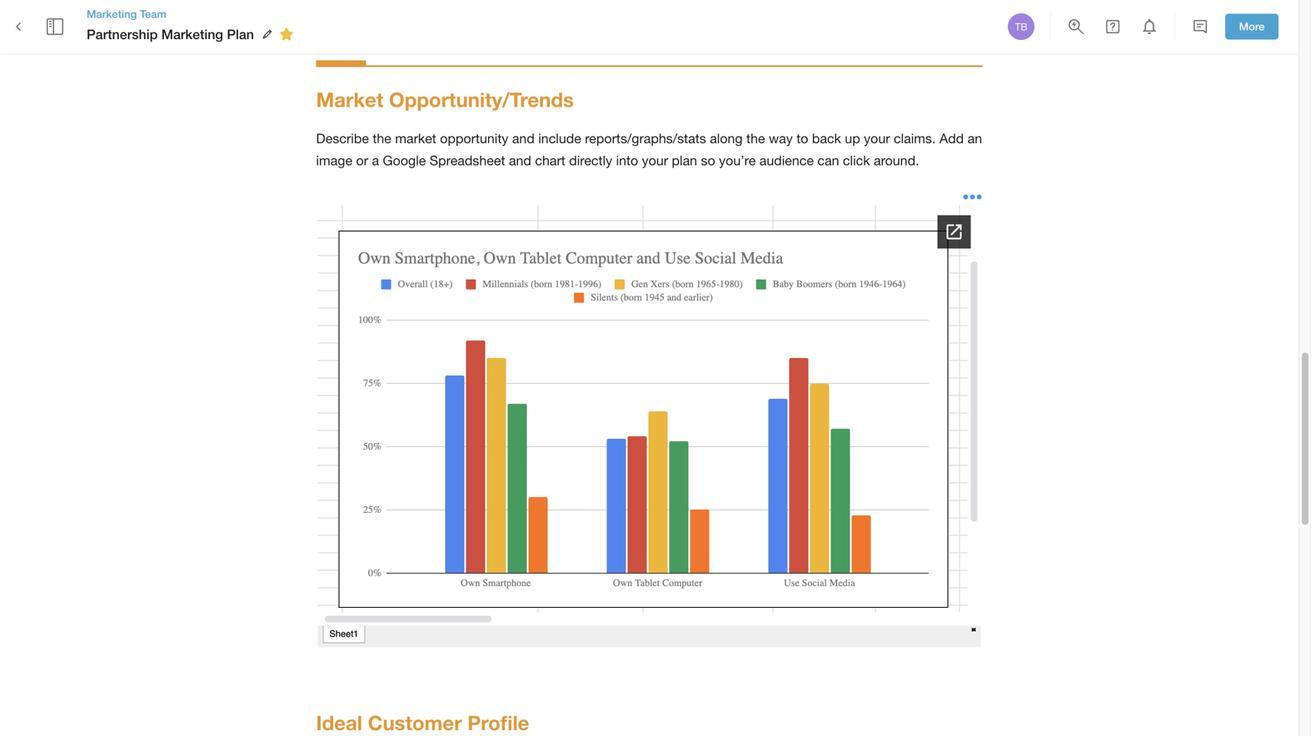 Task type: describe. For each thing, give the bounding box(es) containing it.
1 the from the left
[[373, 131, 392, 146]]

click
[[843, 153, 870, 168]]

partnership marketing plan
[[87, 26, 254, 42]]

describe
[[316, 131, 369, 146]]

more
[[1240, 20, 1265, 33]]

or
[[356, 153, 368, 168]]

an
[[968, 131, 983, 146]]

into
[[616, 153, 638, 168]]

team
[[140, 7, 167, 20]]

market
[[316, 88, 384, 111]]

ideal customer profile
[[316, 711, 529, 735]]

0 horizontal spatial your
[[642, 153, 668, 168]]

opportunity/trends
[[389, 88, 574, 111]]

remove favorite image
[[277, 24, 297, 44]]

marketing team link
[[87, 7, 299, 22]]

tb
[[1015, 21, 1028, 32]]

reports/graphs/stats
[[585, 131, 706, 146]]

1 vertical spatial and
[[509, 153, 532, 168]]

1 vertical spatial marketing
[[161, 26, 223, 42]]

can
[[818, 153, 840, 168]]

plan
[[227, 26, 254, 42]]

marketing team
[[87, 7, 167, 20]]

chart
[[535, 153, 566, 168]]



Task type: vqa. For each thing, say whether or not it's contained in the screenshot.
the right Untitled
no



Task type: locate. For each thing, give the bounding box(es) containing it.
0 vertical spatial marketing
[[87, 7, 137, 20]]

around.
[[874, 153, 920, 168]]

you're
[[719, 153, 756, 168]]

market opportunity/trends
[[316, 88, 574, 111]]

so
[[701, 153, 716, 168]]

partnership
[[87, 26, 158, 42]]

directly
[[569, 153, 613, 168]]

0 vertical spatial and
[[512, 131, 535, 146]]

describe the market opportunity and include reports/graphs/stats along the way to back up your claims. add an image or a google spreadsheet and chart directly into your plan so you're audience can click around.
[[316, 131, 986, 168]]

your down reports/graphs/stats
[[642, 153, 668, 168]]

0 horizontal spatial the
[[373, 131, 392, 146]]

back
[[812, 131, 841, 146]]

claims.
[[894, 131, 936, 146]]

opportunity
[[440, 131, 509, 146]]

and left include
[[512, 131, 535, 146]]

the up the a
[[373, 131, 392, 146]]

spreadsheet
[[430, 153, 505, 168]]

along
[[710, 131, 743, 146]]

profile
[[468, 711, 529, 735]]

1 vertical spatial your
[[642, 153, 668, 168]]

to
[[797, 131, 809, 146]]

marketing
[[87, 7, 137, 20], [161, 26, 223, 42]]

marketing down "marketing team" link
[[161, 26, 223, 42]]

your
[[864, 131, 890, 146], [642, 153, 668, 168]]

plan
[[672, 153, 698, 168]]

0 vertical spatial your
[[864, 131, 890, 146]]

and left chart
[[509, 153, 532, 168]]

more button
[[1226, 14, 1279, 39]]

the left way
[[747, 131, 765, 146]]

0 horizontal spatial marketing
[[87, 7, 137, 20]]

2 the from the left
[[747, 131, 765, 146]]

image
[[316, 153, 353, 168]]

1 horizontal spatial your
[[864, 131, 890, 146]]

customer
[[368, 711, 462, 735]]

up
[[845, 131, 861, 146]]

1 horizontal spatial the
[[747, 131, 765, 146]]

tb button
[[1006, 11, 1037, 42]]

marketing up "partnership"
[[87, 7, 137, 20]]

your right up at the right
[[864, 131, 890, 146]]

way
[[769, 131, 793, 146]]

1 horizontal spatial marketing
[[161, 26, 223, 42]]

audience
[[760, 153, 814, 168]]

include
[[539, 131, 581, 146]]

ideal
[[316, 711, 362, 735]]

a
[[372, 153, 379, 168]]

add
[[940, 131, 964, 146]]

and
[[512, 131, 535, 146], [509, 153, 532, 168]]

market
[[395, 131, 437, 146]]

google
[[383, 153, 426, 168]]

the
[[373, 131, 392, 146], [747, 131, 765, 146]]



